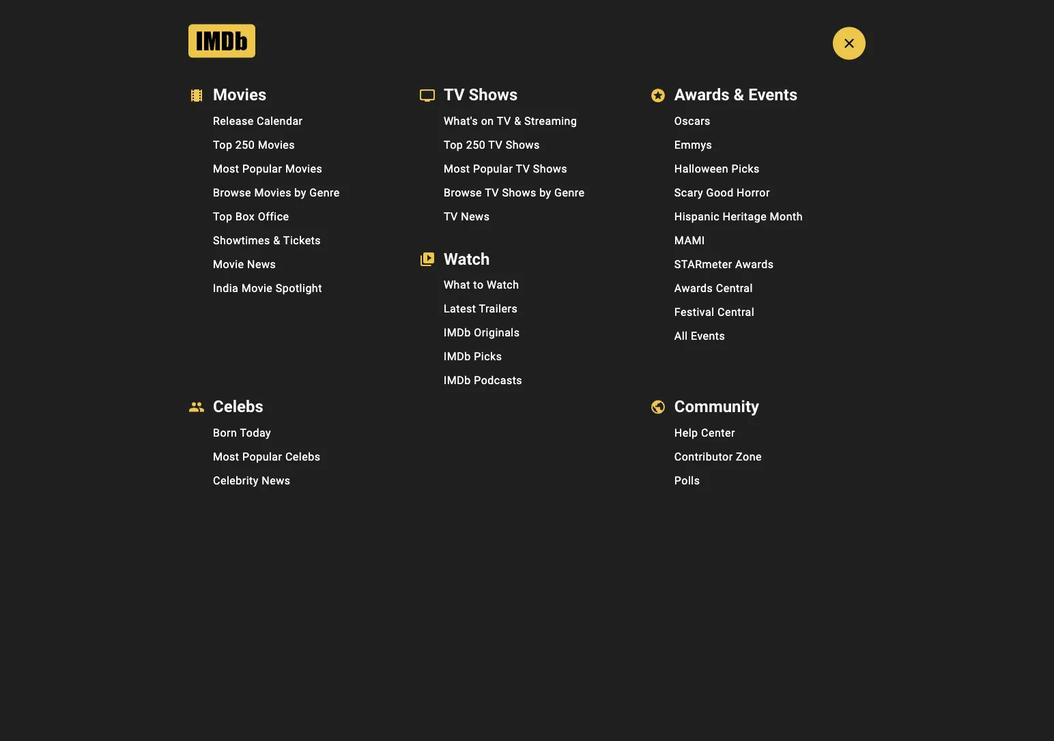 Task type: locate. For each thing, give the bounding box(es) containing it.
most down top 250 movies
[[213, 162, 240, 175]]

a chinese immigrant is swept up in an insane adventure, where she alone can save the world by exploring other universes connecting with the lives she could have led. image
[[299, 320, 803, 603]]

top inside top 250 movies link
[[213, 139, 233, 152]]

user reviews button
[[664, 240, 719, 254]]

browse up box
[[213, 186, 251, 199]]

all left events
[[675, 330, 688, 343]]

imdb down "imdb originals"
[[444, 351, 471, 363]]

1 horizontal spatial awards
[[736, 258, 774, 271]]

oscars
[[675, 115, 711, 128]]

browse inside browse tv shows by genre "link"
[[444, 186, 482, 199]]

tv inside top 250 tv shows link
[[489, 139, 503, 152]]

1 by from the left
[[295, 186, 307, 199]]

contributor zone
[[675, 450, 762, 463]]

&
[[515, 115, 522, 128], [273, 234, 281, 247]]

central down 485k on the top right of the page
[[718, 306, 755, 319]]

0 vertical spatial all
[[227, 13, 239, 25]]

menu containing help center
[[639, 421, 870, 493]]

popular down top 250 tv shows
[[473, 162, 513, 175]]

menu
[[178, 109, 408, 300], [408, 109, 639, 229], [639, 109, 870, 348], [408, 273, 639, 393], [178, 421, 408, 493], [639, 421, 870, 493]]

1 browse from the left
[[213, 186, 251, 199]]

podcasts
[[474, 374, 523, 387]]

browse up tv news
[[444, 186, 482, 199]]

to
[[474, 279, 484, 292]]

shows down top 250 tv shows link
[[533, 162, 568, 175]]

none field inside all search field
[[259, 8, 673, 30]]

1 vertical spatial picks
[[474, 351, 502, 363]]

everything everywhere all at once
[[107, 262, 598, 300]]

0 vertical spatial central
[[716, 282, 753, 295]]

movie
[[213, 258, 244, 271], [242, 282, 273, 295]]

most down top 250 tv shows
[[444, 162, 470, 175]]

shows inside "link"
[[502, 186, 537, 199]]

oscars link
[[639, 109, 870, 133]]

office
[[258, 210, 289, 223]]

1 vertical spatial movies
[[286, 162, 323, 175]]

2 by from the left
[[540, 186, 552, 199]]

central up 485k on the top right of the page
[[716, 282, 753, 295]]

most popular celebs
[[213, 450, 321, 463]]

scary
[[675, 186, 704, 199]]

most for most popular celebs
[[213, 450, 240, 463]]

release calendar
[[213, 115, 303, 128]]

movies for top 250 movies
[[258, 139, 295, 152]]

top down release
[[213, 139, 233, 152]]

latest trailers link
[[408, 297, 639, 321]]

user
[[664, 242, 684, 253]]

imdb picks link
[[408, 345, 639, 369]]

imdb
[[697, 267, 722, 277], [444, 327, 471, 340], [444, 351, 471, 363], [444, 374, 471, 387]]

1 horizontal spatial picks
[[732, 162, 760, 175]]

most inside most popular celebs link
[[213, 450, 240, 463]]

1 horizontal spatial browse
[[444, 186, 482, 199]]

1 vertical spatial shows
[[533, 162, 568, 175]]

0 horizontal spatial genre
[[310, 186, 340, 199]]

born
[[213, 427, 237, 440]]

all events link
[[639, 324, 870, 348]]

browse inside browse movies by genre link
[[213, 186, 251, 199]]

genre down most popular tv shows link at the top of page
[[555, 186, 585, 199]]

news
[[461, 210, 490, 223], [247, 258, 276, 271], [262, 474, 291, 487]]

& down office
[[273, 234, 281, 247]]

picks
[[732, 162, 760, 175], [474, 351, 502, 363]]

imdb for imdb rating
[[697, 267, 722, 277]]

0 horizontal spatial awards
[[675, 282, 713, 295]]

india movie spotlight
[[213, 282, 322, 295]]

most down born
[[213, 450, 240, 463]]

imdb for imdb originals
[[444, 327, 471, 340]]

popular
[[243, 162, 282, 175], [473, 162, 513, 175], [243, 450, 282, 463]]

top left box
[[213, 210, 233, 223]]

tickets
[[283, 234, 321, 247]]

most popular celebs link
[[178, 445, 408, 469]]

most inside most popular movies link
[[213, 162, 240, 175]]

0 vertical spatial picks
[[732, 162, 760, 175]]

hispanic heritage month
[[675, 210, 803, 223]]

all up latest
[[441, 262, 478, 300]]

showtimes & tickets
[[213, 234, 321, 247]]

shows down most popular tv shows link at the top of page
[[502, 186, 537, 199]]

user reviews
[[664, 242, 719, 253]]

imdb up awards central
[[697, 267, 722, 277]]

tv right on
[[497, 115, 511, 128]]

shows for most popular tv shows
[[533, 162, 568, 175]]

top for top 250 tv shows
[[444, 139, 463, 152]]

250 down release
[[236, 139, 255, 152]]

menu containing what's on tv & streaming
[[408, 109, 639, 229]]

0 vertical spatial &
[[515, 115, 522, 128]]

top down what's
[[444, 139, 463, 152]]

picks up horror
[[732, 162, 760, 175]]

browse movies by genre link
[[178, 181, 408, 205]]

most popular movies link
[[178, 157, 408, 181]]

awards up festival
[[675, 282, 713, 295]]

None field
[[259, 8, 673, 30]]

all right menu
[[227, 13, 239, 25]]

250 for tv
[[466, 139, 486, 152]]

tv down most popular tv shows at the top of the page
[[485, 186, 499, 199]]

all inside button
[[227, 13, 239, 25]]

browse movies by genre
[[213, 186, 340, 199]]

tv down on
[[489, 139, 503, 152]]

1 vertical spatial all
[[441, 262, 478, 300]]

tv news
[[444, 210, 490, 223]]

picks for imdb picks
[[474, 351, 502, 363]]

0 horizontal spatial browse
[[213, 186, 251, 199]]

menu containing what to watch
[[408, 273, 639, 393]]

1 horizontal spatial by
[[540, 186, 552, 199]]

shows down what's on tv & streaming link
[[506, 139, 540, 152]]

1 vertical spatial movie
[[242, 282, 273, 295]]

celebrity
[[213, 474, 259, 487]]

help
[[675, 427, 699, 440]]

everywhere
[[266, 262, 433, 300]]

news down browse tv shows by genre
[[461, 210, 490, 223]]

1 vertical spatial &
[[273, 234, 281, 247]]

polls link
[[639, 469, 870, 493]]

by down most popular movies link
[[295, 186, 307, 199]]

1 horizontal spatial genre
[[555, 186, 585, 199]]

originals
[[474, 327, 520, 340]]

awards central link
[[639, 277, 870, 300]]

0 horizontal spatial by
[[295, 186, 307, 199]]

all for all
[[227, 13, 239, 25]]

1 250 from the left
[[236, 139, 255, 152]]

1 vertical spatial awards
[[675, 282, 713, 295]]

by inside browse tv shows by genre "link"
[[540, 186, 552, 199]]

scary good horror link
[[639, 181, 870, 205]]

& up top 250 tv shows link
[[515, 115, 522, 128]]

2 vertical spatial news
[[262, 474, 291, 487]]

0 vertical spatial news
[[461, 210, 490, 223]]

movies for most popular movies
[[286, 162, 323, 175]]

0 vertical spatial awards
[[736, 258, 774, 271]]

by down most popular tv shows link at the top of page
[[540, 186, 552, 199]]

1 genre from the left
[[310, 186, 340, 199]]

top box office
[[213, 210, 289, 223]]

all
[[227, 13, 239, 25], [441, 262, 478, 300], [675, 330, 688, 343]]

7.8
[[721, 280, 741, 296]]

by
[[295, 186, 307, 199], [540, 186, 552, 199]]

2 horizontal spatial all
[[675, 330, 688, 343]]

0 horizontal spatial all
[[227, 13, 239, 25]]

imdb down latest
[[444, 327, 471, 340]]

1 vertical spatial central
[[718, 306, 755, 319]]

at
[[486, 262, 515, 300]]

0 vertical spatial movies
[[258, 139, 295, 152]]

all for all events
[[675, 330, 688, 343]]

browse for box
[[213, 186, 251, 199]]

genre
[[310, 186, 340, 199], [555, 186, 585, 199]]

250 down on
[[466, 139, 486, 152]]

all inside 'all events' link
[[675, 330, 688, 343]]

tv for popular
[[516, 162, 530, 175]]

1 horizontal spatial 250
[[466, 139, 486, 152]]

top 250 movies link
[[178, 133, 408, 157]]

tv down browse tv shows by genre
[[444, 210, 458, 223]]

1 vertical spatial news
[[247, 258, 276, 271]]

top inside top 250 tv shows link
[[444, 139, 463, 152]]

tv down top 250 tv shows link
[[516, 162, 530, 175]]

most popular movies
[[213, 162, 323, 175]]

tv inside what's on tv & streaming link
[[497, 115, 511, 128]]

celebrity news
[[213, 474, 291, 487]]

awards up 10
[[736, 258, 774, 271]]

menu button
[[148, 8, 214, 30]]

group
[[299, 320, 803, 603], [107, 320, 297, 603], [703, 646, 781, 690], [703, 646, 781, 690], [787, 646, 865, 690], [787, 646, 865, 690]]

showtimes
[[213, 234, 270, 247]]

news down showtimes & tickets
[[247, 258, 276, 271]]

by inside browse movies by genre link
[[295, 186, 307, 199]]

2 genre from the left
[[555, 186, 585, 199]]

imdb picks
[[444, 351, 502, 363]]

2 250 from the left
[[466, 139, 486, 152]]

top inside the top box office link
[[213, 210, 233, 223]]

polls
[[675, 474, 701, 487]]

imdb down imdb picks
[[444, 374, 471, 387]]

movies up browse movies by genre link at the top left of the page
[[286, 162, 323, 175]]

1 horizontal spatial all
[[441, 262, 478, 300]]

0 vertical spatial shows
[[506, 139, 540, 152]]

top
[[213, 139, 233, 152], [444, 139, 463, 152], [213, 210, 233, 223]]

genre inside "link"
[[555, 186, 585, 199]]

picks up imdb podcasts at the bottom
[[474, 351, 502, 363]]

spotlight
[[276, 282, 322, 295]]

2 vertical spatial shows
[[502, 186, 537, 199]]

top 250 movies
[[213, 139, 295, 152]]

awards central
[[675, 282, 753, 295]]

movies down the calendar
[[258, 139, 295, 152]]

central for festival central
[[718, 306, 755, 319]]

movies up office
[[255, 186, 292, 199]]

starmeter awards
[[675, 258, 774, 271]]

2 browse from the left
[[444, 186, 482, 199]]

popular for tv
[[473, 162, 513, 175]]

genre down most popular movies link
[[310, 186, 340, 199]]

jamie lee curtis, michelle yeoh, james hong, ke huy quan, and stephanie hsu in everything everywhere all at once (2022) image
[[107, 321, 297, 602]]

box
[[236, 210, 255, 223]]

250
[[236, 139, 255, 152], [466, 139, 486, 152]]

top box office link
[[178, 205, 408, 229]]

news down most popular celebs
[[262, 474, 291, 487]]

menu containing born today
[[178, 421, 408, 493]]

video player application
[[299, 320, 803, 603]]

movie up the india
[[213, 258, 244, 271]]

what to watch link
[[408, 273, 639, 297]]

starmeter
[[675, 258, 733, 271]]

most inside most popular tv shows link
[[444, 162, 470, 175]]

rating
[[725, 267, 763, 277]]

imdb originals link
[[408, 321, 639, 345]]

imdb for imdb podcasts
[[444, 374, 471, 387]]

news for tv news
[[461, 210, 490, 223]]

0 horizontal spatial picks
[[474, 351, 502, 363]]

today
[[240, 427, 271, 440]]

tv for on
[[497, 115, 511, 128]]

tv inside most popular tv shows link
[[516, 162, 530, 175]]

movie down movie news
[[242, 282, 273, 295]]

0 horizontal spatial 250
[[236, 139, 255, 152]]

streaming
[[525, 115, 578, 128]]

1 horizontal spatial &
[[515, 115, 522, 128]]

2 vertical spatial all
[[675, 330, 688, 343]]

popular down top 250 movies
[[243, 162, 282, 175]]

emmys
[[675, 139, 713, 152]]

movies
[[258, 139, 295, 152], [286, 162, 323, 175], [255, 186, 292, 199]]



Task type: describe. For each thing, give the bounding box(es) containing it.
what's
[[444, 115, 478, 128]]

latest trailers
[[444, 303, 518, 316]]

browse tv shows by genre link
[[408, 181, 639, 205]]

0 vertical spatial movie
[[213, 258, 244, 271]]

trailers
[[479, 303, 518, 316]]

help center link
[[639, 421, 870, 445]]

imdb rating
[[697, 267, 763, 277]]

most for most popular tv shows
[[444, 162, 470, 175]]

250 for movies
[[236, 139, 255, 152]]

contributor
[[675, 450, 733, 463]]

watchlist button
[[786, 7, 865, 31]]

born today
[[213, 427, 271, 440]]

most popular tv shows
[[444, 162, 568, 175]]

celebrity news link
[[178, 469, 408, 493]]

arrow drop down image
[[239, 11, 256, 27]]

0 horizontal spatial &
[[273, 234, 281, 247]]

popular for movies
[[243, 162, 282, 175]]

halloween
[[675, 162, 729, 175]]

news for movie news
[[247, 258, 276, 271]]

hispanic
[[675, 210, 720, 223]]

watchlist
[[812, 13, 854, 25]]

mami
[[675, 234, 706, 247]]

once
[[523, 262, 598, 300]]

485k
[[721, 296, 741, 305]]

on
[[481, 115, 494, 128]]

central for awards central
[[716, 282, 753, 295]]

what's on tv & streaming link
[[408, 109, 639, 133]]

All search field
[[219, 8, 711, 30]]

showtimes & tickets link
[[178, 229, 408, 253]]

celebs
[[286, 450, 321, 463]]

shows for top 250 tv shows
[[506, 139, 540, 152]]

what to watch
[[444, 279, 520, 292]]

top 250 tv shows link
[[408, 133, 639, 157]]

popular down 'today'
[[243, 450, 282, 463]]

2 vertical spatial movies
[[255, 186, 292, 199]]

festival
[[675, 306, 715, 319]]

mami link
[[639, 229, 870, 253]]

good
[[707, 186, 734, 199]]

most popular tv shows link
[[408, 157, 639, 181]]

what's on tv & streaming
[[444, 115, 578, 128]]

help center
[[675, 427, 736, 440]]

center
[[702, 427, 736, 440]]

hispanic heritage month link
[[639, 205, 870, 229]]

india movie spotlight link
[[178, 277, 408, 300]]

india
[[213, 282, 239, 295]]

menu containing release calendar
[[178, 109, 408, 300]]

born today link
[[178, 421, 408, 445]]

zone
[[737, 450, 762, 463]]

festival central link
[[639, 300, 870, 324]]

tv for 250
[[489, 139, 503, 152]]

month
[[770, 210, 803, 223]]

menu containing oscars
[[639, 109, 870, 348]]

tv inside browse tv shows by genre "link"
[[485, 186, 499, 199]]

what
[[444, 279, 471, 292]]

7.8 / 10 485k
[[721, 280, 761, 305]]

tv inside tv news link
[[444, 210, 458, 223]]

most for most popular movies
[[213, 162, 240, 175]]

imdb for imdb picks
[[444, 351, 471, 363]]

imdb podcasts link
[[408, 369, 639, 393]]

starmeter awards link
[[639, 253, 870, 277]]

top 250 tv shows
[[444, 139, 540, 152]]

news for celebrity news
[[262, 474, 291, 487]]

festival central
[[675, 306, 755, 319]]

10
[[748, 282, 761, 295]]

close navigation drawer image
[[842, 35, 858, 51]]

tv news link
[[408, 205, 639, 229]]

imdb originals
[[444, 327, 520, 340]]

halloween picks
[[675, 162, 760, 175]]

emmys link
[[639, 133, 870, 157]]

contributor zone link
[[639, 445, 870, 469]]

everything
[[107, 262, 258, 300]]

heritage
[[723, 210, 767, 223]]

release calendar link
[[178, 109, 408, 133]]

movie news
[[213, 258, 276, 271]]

halloween picks link
[[639, 157, 870, 181]]

picks for halloween picks
[[732, 162, 760, 175]]

browse for news
[[444, 186, 482, 199]]

release
[[213, 115, 254, 128]]

top for top box office
[[213, 210, 233, 223]]

Search IMDb text field
[[259, 8, 673, 30]]

browse tv shows by genre
[[444, 186, 585, 199]]

calendar
[[257, 115, 303, 128]]

menu
[[178, 13, 203, 24]]

events
[[691, 330, 726, 343]]

movie news link
[[178, 253, 408, 277]]

watch official trailer element
[[299, 320, 803, 603]]

watch
[[487, 279, 520, 292]]

reviews
[[686, 242, 719, 253]]

top for top 250 movies
[[213, 139, 233, 152]]

latest
[[444, 303, 476, 316]]



Task type: vqa. For each thing, say whether or not it's contained in the screenshot.
"Pip" LINK
no



